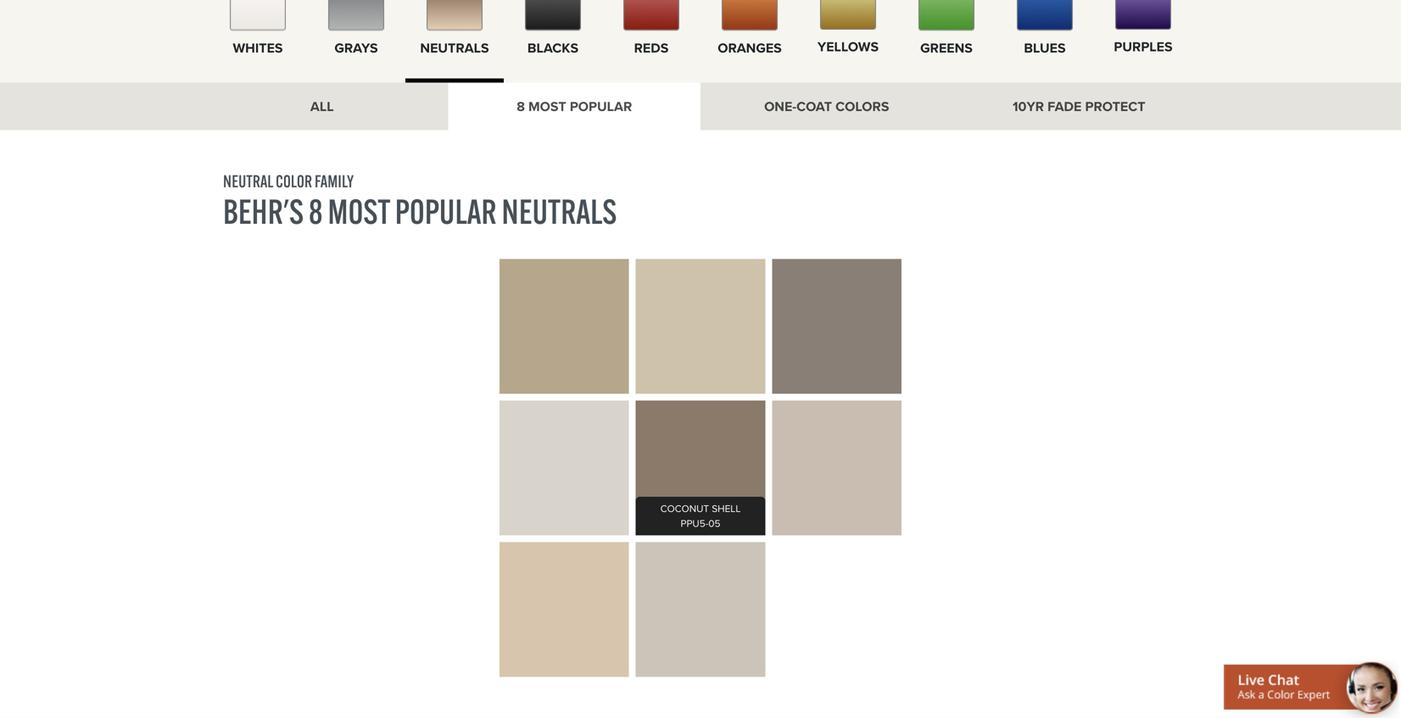 Task type: describe. For each thing, give the bounding box(es) containing it.
protect
[[1085, 96, 1145, 116]]

10yr fade protect
[[1013, 96, 1145, 116]]

black image
[[525, 0, 581, 31]]

live chat online image image
[[1224, 660, 1401, 718]]

blacks
[[527, 38, 578, 58]]

fade
[[1048, 96, 1082, 116]]

purples
[[1114, 37, 1173, 57]]

coconut shell ppu5-05
[[660, 501, 741, 531]]

1 horizontal spatial 8
[[517, 96, 525, 116]]

oranges
[[718, 38, 782, 58]]

yellows
[[817, 37, 879, 57]]

8 inside neutral color family behr's 8 most popular neutrals
[[309, 190, 323, 233]]

greens
[[920, 38, 973, 58]]

all
[[310, 96, 334, 116]]

color
[[276, 170, 312, 191]]

most
[[328, 190, 390, 233]]

green image
[[918, 0, 974, 31]]

white image
[[230, 0, 286, 31]]



Task type: vqa. For each thing, say whether or not it's contained in the screenshot.
Fill
no



Task type: locate. For each thing, give the bounding box(es) containing it.
colors
[[835, 96, 889, 116]]

grays
[[334, 38, 378, 58]]

behr's
[[223, 190, 304, 233]]

8
[[517, 96, 525, 116], [309, 190, 323, 233]]

0 vertical spatial 8
[[517, 96, 525, 116]]

popular
[[395, 190, 497, 233]]

popular
[[570, 96, 632, 116]]

neutrals
[[502, 190, 617, 233]]

reds
[[634, 38, 669, 58]]

05
[[708, 516, 720, 531]]

10yr
[[1013, 96, 1044, 116]]

blues
[[1024, 38, 1066, 58]]

most
[[528, 96, 566, 116]]

8 left 'most'
[[517, 96, 525, 116]]

whites
[[233, 38, 283, 58]]

blue image
[[1017, 0, 1073, 31]]

0 horizontal spatial 8
[[309, 190, 323, 233]]

1 vertical spatial 8
[[309, 190, 323, 233]]

family
[[315, 170, 354, 191]]

red image
[[623, 0, 679, 31]]

neutrals
[[420, 38, 489, 58]]

8 left most
[[309, 190, 323, 233]]

coat
[[796, 96, 832, 116]]

neutral
[[223, 170, 273, 191]]

neutral image
[[427, 0, 483, 31]]

one-
[[764, 96, 796, 116]]

shell
[[712, 501, 741, 516]]

8 most popular
[[517, 96, 632, 116]]

one-coat colors
[[764, 96, 889, 116]]

purple image
[[1115, 0, 1171, 30]]

gray image
[[328, 0, 384, 31]]

yellow image
[[820, 0, 876, 30]]

orange image
[[722, 0, 778, 31]]

neutral color family behr's 8 most popular neutrals
[[223, 170, 617, 233]]

coconut
[[660, 501, 709, 516]]

ppu5-
[[681, 516, 708, 531]]



